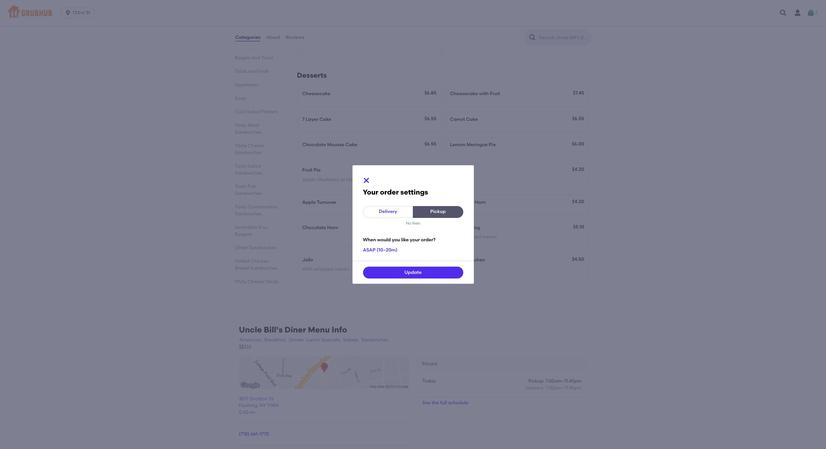 Task type: locate. For each thing, give the bounding box(es) containing it.
svg image up your
[[362, 177, 370, 185]]

tasty
[[235, 123, 247, 128], [235, 143, 247, 149], [235, 163, 247, 169], [235, 184, 247, 189], [235, 204, 247, 210]]

toast up ends on the top of page
[[261, 55, 273, 61]]

0 vertical spatial salad
[[247, 109, 260, 115]]

1 horizontal spatial horn
[[475, 200, 486, 205]]

ends
[[258, 68, 269, 74]]

asap
[[363, 248, 376, 253]]

the
[[248, 21, 255, 27], [432, 401, 439, 406]]

1 vertical spatial salad
[[248, 163, 261, 169]]

fruit up apple,
[[302, 168, 313, 173]]

sandwiches right 'salads,'
[[361, 338, 388, 343]]

tasty combination sandwiches
[[235, 204, 277, 217]]

2 horizontal spatial cake
[[466, 117, 478, 122]]

st up 11354
[[269, 397, 274, 402]]

cheese down tasty meat sandwiches
[[248, 143, 265, 149]]

7:00am–11:45pm
[[546, 379, 582, 385], [546, 386, 582, 391]]

sandwiches up chicken
[[249, 245, 276, 251]]

with
[[450, 235, 460, 240], [302, 267, 313, 272]]

0 vertical spatial horn
[[475, 200, 486, 205]]

0 horizontal spatial cheesecake
[[302, 91, 330, 97]]

cheese inside tasty cheese sandwiches
[[248, 143, 265, 149]]

chocolate for chocolate mousse cake
[[302, 142, 326, 148]]

svg image inside '123rd st' "button"
[[65, 10, 71, 16]]

2 tasty from the top
[[235, 143, 247, 149]]

delivery:
[[526, 386, 545, 391]]

about
[[266, 35, 280, 40]]

cheesecake with fruit
[[450, 91, 500, 97]]

chocolate mousse cake
[[302, 142, 357, 148]]

see the full schedule button
[[417, 398, 474, 410]]

or
[[340, 177, 345, 183]]

fees
[[412, 221, 420, 226]]

$6.55 down $6.85
[[425, 116, 437, 122]]

salad inside tasty salad sandwiches
[[248, 163, 261, 169]]

st right 123rd
[[86, 10, 90, 16]]

1 chocolate from the top
[[302, 142, 326, 148]]

layer
[[306, 117, 318, 122]]

svg image left 123rd
[[65, 10, 71, 16]]

reviews
[[286, 35, 304, 40]]

1 vertical spatial whipped
[[314, 267, 333, 272]]

tasty salad sandwiches
[[235, 163, 262, 176]]

0 horizontal spatial cake
[[319, 117, 331, 122]]

from
[[235, 21, 246, 27]]

cheese for sandwiches
[[248, 143, 265, 149]]

0 horizontal spatial the
[[248, 21, 255, 27]]

pie up apple,
[[314, 168, 321, 173]]

the inside button
[[432, 401, 439, 406]]

menu
[[308, 325, 330, 335]]

1 vertical spatial $4.20
[[572, 199, 584, 205]]

3 button
[[807, 7, 818, 19]]

$6.55 up $6.00
[[572, 116, 584, 122]]

the inside from the griddle french toast
[[248, 21, 255, 27]]

with whipped cream. down pudding in the right bottom of the page
[[450, 235, 498, 240]]

tasty for tasty salad sandwiches
[[235, 163, 247, 169]]

1 horizontal spatial $4.50
[[572, 257, 584, 262]]

0 horizontal spatial svg image
[[65, 10, 71, 16]]

0 vertical spatial toast
[[251, 28, 263, 33]]

cheesecake
[[302, 91, 330, 97], [450, 91, 478, 97]]

0 horizontal spatial cream.
[[334, 267, 350, 272]]

0 vertical spatial cheese
[[248, 143, 265, 149]]

order
[[380, 188, 399, 196]]

with down rice
[[450, 235, 460, 240]]

full
[[440, 401, 447, 406]]

breakfast, button
[[264, 337, 287, 344]]

fish
[[248, 184, 256, 189]]

horn inside chocolate horn button
[[327, 225, 338, 231]]

st inside 3017 stratton st flushing , ny 11354 0.60 mi
[[269, 397, 274, 402]]

the left full in the right bottom of the page
[[432, 401, 439, 406]]

svg image
[[807, 9, 815, 17], [65, 10, 71, 16], [362, 177, 370, 185]]

american,
[[239, 338, 262, 343]]

uncle bill's diner menu info american, breakfast, dinner, lunch specials, salads, sandwiches $$$$$
[[239, 325, 388, 351]]

tasty for tasty fish sandwiches
[[235, 184, 247, 189]]

0 horizontal spatial $4.50
[[424, 257, 437, 262]]

st
[[86, 10, 90, 16], [269, 397, 274, 402]]

0 horizontal spatial st
[[86, 10, 90, 16]]

0 vertical spatial st
[[86, 10, 90, 16]]

0 horizontal spatial whipped
[[314, 267, 333, 272]]

0 horizontal spatial with whipped cream.
[[302, 267, 350, 272]]

0 vertical spatial and
[[251, 55, 260, 61]]

2 7:00am–11:45pm from the top
[[546, 386, 582, 391]]

1 horizontal spatial fruit
[[490, 91, 500, 97]]

1 horizontal spatial with whipped cream.
[[450, 235, 498, 240]]

delivery button
[[363, 206, 413, 218]]

1 vertical spatial horn
[[327, 225, 338, 231]]

and right bagels
[[251, 55, 260, 61]]

with whipped cream. down jello
[[302, 267, 350, 272]]

$7.45
[[573, 91, 584, 96]]

salad down tasty cheese sandwiches
[[248, 163, 261, 169]]

0 horizontal spatial horn
[[327, 225, 338, 231]]

0 vertical spatial 7:00am–11:45pm
[[546, 379, 582, 385]]

0 vertical spatial with whipped cream.
[[450, 235, 498, 240]]

sandwiches inside 'grilled chicken breast sandwiches'
[[250, 266, 277, 271]]

$6.55 up $5.45
[[425, 141, 437, 147]]

1 tasty from the top
[[235, 123, 247, 128]]

1 cheesecake from the left
[[302, 91, 330, 97]]

whipped for jello
[[314, 267, 333, 272]]

tasty inside the "tasty combination sandwiches"
[[235, 204, 247, 210]]

salad
[[247, 109, 260, 115], [248, 163, 261, 169]]

when would you like your order?
[[363, 237, 436, 243]]

tasty down tasty cheese sandwiches
[[235, 163, 247, 169]]

svg image right svg icon
[[807, 9, 815, 17]]

hours
[[422, 361, 438, 367]]

3 tasty from the top
[[235, 163, 247, 169]]

cheesecake for cheesecake
[[302, 91, 330, 97]]

horn for chocolate horn
[[327, 225, 338, 231]]

chocolate left mousse
[[302, 142, 326, 148]]

salad right the cold
[[247, 109, 260, 115]]

the for see
[[432, 401, 439, 406]]

horn right cinnamon
[[475, 200, 486, 205]]

1 horizontal spatial cream.
[[482, 235, 498, 240]]

0 vertical spatial chocolate
[[302, 142, 326, 148]]

tasty down tasty meat sandwiches
[[235, 143, 247, 149]]

(718)
[[239, 432, 249, 438]]

2 $4.20 from the top
[[572, 199, 584, 205]]

0 vertical spatial whipped
[[461, 235, 481, 240]]

and for ends
[[248, 68, 257, 74]]

order?
[[421, 237, 436, 243]]

sandwiches up incredible
[[235, 211, 262, 217]]

1 horizontal spatial whipped
[[461, 235, 481, 240]]

linzer tart
[[450, 168, 473, 173]]

cake right layer in the left top of the page
[[319, 117, 331, 122]]

horn down turnover
[[327, 225, 338, 231]]

and left ends on the top of page
[[248, 68, 257, 74]]

$4.20 up $5.10
[[572, 199, 584, 205]]

1 vertical spatial with
[[302, 267, 313, 272]]

1 $4.50 from the left
[[424, 257, 437, 262]]

1 vertical spatial and
[[248, 68, 257, 74]]

$4.20 down $6.00
[[572, 167, 584, 173]]

1 vertical spatial st
[[269, 397, 274, 402]]

0 vertical spatial with
[[450, 235, 460, 240]]

cake right carrot
[[466, 117, 478, 122]]

1770
[[260, 432, 269, 438]]

1 vertical spatial 7:00am–11:45pm
[[546, 386, 582, 391]]

7
[[302, 117, 305, 122]]

1 $4.20 from the top
[[572, 167, 584, 173]]

7:00am–11:45pm right delivery:
[[546, 386, 582, 391]]

no
[[406, 221, 411, 226]]

1 vertical spatial with whipped cream.
[[302, 267, 350, 272]]

123rd st
[[73, 10, 90, 16]]

cinnamon
[[450, 200, 474, 205]]

svg image for 123rd st
[[65, 10, 71, 16]]

1 vertical spatial fruit
[[302, 168, 313, 173]]

1 vertical spatial chocolate
[[302, 225, 326, 231]]

$$$$$
[[239, 345, 252, 351]]

0 horizontal spatial with
[[302, 267, 313, 272]]

bagels and toast
[[235, 55, 273, 61]]

2 horizontal spatial svg image
[[807, 9, 815, 17]]

3017 stratton st flushing , ny 11354 0.60 mi
[[239, 397, 279, 416]]

0 vertical spatial the
[[248, 21, 255, 27]]

svg image inside 3 button
[[807, 9, 815, 17]]

sandwiches inside tasty cheese sandwiches
[[235, 150, 262, 156]]

steak
[[266, 279, 278, 285]]

tasty inside tasty cheese sandwiches
[[235, 143, 247, 149]]

dinner, button
[[289, 337, 305, 344]]

breast
[[235, 266, 249, 271]]

you
[[392, 237, 400, 243]]

tasty inside tasty fish sandwiches
[[235, 184, 247, 189]]

$4.50 down order?
[[424, 257, 437, 262]]

cake right mousse
[[345, 142, 357, 148]]

sandwiches up tasty salad sandwiches
[[235, 150, 262, 156]]

0 horizontal spatial fruit
[[302, 168, 313, 173]]

fruit right with
[[490, 91, 500, 97]]

1 vertical spatial pie
[[314, 168, 321, 173]]

0 vertical spatial cream.
[[482, 235, 498, 240]]

$5.45
[[424, 167, 437, 173]]

2 chocolate from the top
[[302, 225, 326, 231]]

with down jello
[[302, 267, 313, 272]]

tasty cheese sandwiches
[[235, 143, 265, 156]]

cheesecake down the desserts
[[302, 91, 330, 97]]

dairy dishes
[[235, 41, 262, 47]]

philly
[[235, 279, 246, 285]]

main navigation navigation
[[0, 0, 826, 26]]

cold salad platters
[[235, 109, 278, 115]]

apple turnover
[[302, 200, 337, 205]]

with for jello
[[302, 267, 313, 272]]

0 vertical spatial $4.20
[[572, 167, 584, 173]]

1 vertical spatial the
[[432, 401, 439, 406]]

1 vertical spatial cheese
[[248, 279, 265, 285]]

3017
[[239, 397, 248, 402]]

tasty down tasty fish sandwiches
[[235, 204, 247, 210]]

0.60
[[239, 410, 248, 416]]

tasty meat sandwiches
[[235, 123, 262, 135]]

tart
[[465, 168, 473, 173]]

svg image for 3
[[807, 9, 815, 17]]

flushing
[[239, 403, 257, 409]]

categories
[[235, 35, 261, 40]]

cake
[[319, 117, 331, 122], [466, 117, 478, 122], [345, 142, 357, 148]]

$6.00
[[572, 141, 584, 147]]

Search Uncle Bill's Diner search field
[[538, 35, 589, 41]]

1 vertical spatial cream.
[[334, 267, 350, 272]]

pie right "meringue"
[[489, 142, 496, 148]]

today
[[422, 379, 436, 385]]

toast down griddle
[[251, 28, 263, 33]]

tasty left meat
[[235, 123, 247, 128]]

1 horizontal spatial cake
[[345, 142, 357, 148]]

diner
[[285, 325, 306, 335]]

philly cheese steak
[[235, 279, 278, 285]]

2 cheesecake from the left
[[450, 91, 478, 97]]

chocolate down the apple turnover
[[302, 225, 326, 231]]

linzer
[[450, 168, 464, 173]]

french
[[235, 28, 250, 33]]

incredible
[[235, 225, 257, 230]]

apple
[[302, 200, 316, 205]]

cake for chocolate mousse cake
[[345, 142, 357, 148]]

burgers
[[235, 232, 252, 237]]

pickup button
[[413, 206, 463, 218]]

cream. for rice pudding
[[482, 235, 498, 240]]

4 tasty from the top
[[235, 184, 247, 189]]

pudding
[[461, 225, 480, 231]]

lunch specials, button
[[306, 337, 341, 344]]

7:00am–11:45pm right the pickup: on the bottom right of page
[[546, 379, 582, 385]]

$4.20 for cinnamon horn
[[572, 199, 584, 205]]

1 horizontal spatial pie
[[489, 142, 496, 148]]

salad for tasty
[[248, 163, 261, 169]]

cheese right the philly
[[248, 279, 265, 285]]

tasty for tasty cheese sandwiches
[[235, 143, 247, 149]]

1 horizontal spatial st
[[269, 397, 274, 402]]

sandwiches down chicken
[[250, 266, 277, 271]]

tasty inside tasty salad sandwiches
[[235, 163, 247, 169]]

sandwiches inside the "tasty combination sandwiches"
[[235, 211, 262, 217]]

pie
[[489, 142, 496, 148], [314, 168, 321, 173]]

lemon meringue pie
[[450, 142, 496, 148]]

cheesecake left with
[[450, 91, 478, 97]]

the right "from"
[[248, 21, 255, 27]]

1 horizontal spatial cheesecake
[[450, 91, 478, 97]]

tasty inside tasty meat sandwiches
[[235, 123, 247, 128]]

5 tasty from the top
[[235, 204, 247, 210]]

chocolate inside button
[[302, 225, 326, 231]]

1 horizontal spatial the
[[432, 401, 439, 406]]

sandwiches down fish
[[235, 191, 262, 196]]

1 horizontal spatial with
[[450, 235, 460, 240]]

bill's
[[264, 325, 283, 335]]

tasty left fish
[[235, 184, 247, 189]]

$5.10
[[573, 225, 584, 230]]

banana split button
[[298, 38, 441, 58]]

2 $4.50 from the left
[[572, 257, 584, 262]]

salads, button
[[343, 337, 360, 344]]

with whipped cream. for rice pudding
[[450, 235, 498, 240]]

$4.50 down $5.10
[[572, 257, 584, 262]]



Task type: describe. For each thing, give the bounding box(es) containing it.
(718) 661-1770
[[239, 432, 269, 438]]

split
[[321, 42, 331, 48]]

with whipped cream. for jello
[[302, 267, 350, 272]]

tasty for tasty meat sandwiches
[[235, 123, 247, 128]]

whipped for rice pudding
[[461, 235, 481, 240]]

$4.50 for jello
[[424, 257, 437, 262]]

661-
[[251, 432, 260, 438]]

(10–20m)
[[377, 248, 398, 253]]

tasty for tasty combination sandwiches
[[235, 204, 247, 210]]

horn for cinnamon horn
[[475, 200, 486, 205]]

banana split
[[302, 42, 331, 48]]

tasty fish sandwiches
[[235, 184, 262, 196]]

meat
[[248, 123, 259, 128]]

platters
[[261, 109, 278, 115]]

would
[[377, 237, 391, 243]]

no fees
[[406, 221, 420, 226]]

0 vertical spatial fruit
[[490, 91, 500, 97]]

pickup:
[[528, 379, 545, 385]]

search icon image
[[529, 34, 536, 42]]

0 vertical spatial pie
[[489, 142, 496, 148]]

chocolate for chocolate horn
[[302, 225, 326, 231]]

salads,
[[343, 338, 359, 343]]

1 7:00am–11:45pm from the top
[[546, 379, 582, 385]]

cheese for steak
[[248, 279, 265, 285]]

jello
[[302, 258, 313, 263]]

dairy
[[235, 41, 247, 47]]

update
[[404, 270, 422, 276]]

specials,
[[321, 338, 341, 343]]

chocolate horn
[[302, 225, 338, 231]]

123rd
[[73, 10, 85, 16]]

toast inside from the griddle french toast
[[251, 28, 263, 33]]

odds and ends
[[235, 68, 269, 74]]

grilled
[[235, 259, 250, 264]]

incredible 8 oz. burgers
[[235, 225, 268, 237]]

combination
[[248, 204, 277, 210]]

pickup
[[430, 209, 446, 215]]

the for from
[[248, 21, 255, 27]]

your
[[363, 188, 378, 196]]

cake for 7 layer cake
[[319, 117, 331, 122]]

$6.55 for lemon meringue pie
[[425, 141, 437, 147]]

cheesecake for cheesecake with fruit
[[450, 91, 478, 97]]

sandwiches up fish
[[235, 170, 262, 176]]

st inside "button"
[[86, 10, 90, 16]]

griddle
[[256, 21, 273, 27]]

7 layer cake
[[302, 117, 331, 122]]

sandwiches inside uncle bill's diner menu info american, breakfast, dinner, lunch specials, salads, sandwiches $$$$$
[[361, 338, 388, 343]]

other sandwiches
[[235, 245, 276, 251]]

cherry.
[[346, 177, 361, 183]]

delivery
[[379, 209, 397, 215]]

rice pudding
[[450, 225, 480, 231]]

asap (10–20m)
[[363, 248, 398, 253]]

apple, blueberry or cherry.
[[302, 177, 361, 183]]

settings
[[401, 188, 428, 196]]

with for rice pudding
[[450, 235, 460, 240]]

$4.50 for hamantaschen
[[572, 257, 584, 262]]

when
[[363, 237, 376, 243]]

american, button
[[239, 337, 263, 344]]

your order settings
[[363, 188, 428, 196]]

0 horizontal spatial pie
[[314, 168, 321, 173]]

sandwiches button
[[361, 337, 389, 344]]

,
[[257, 403, 259, 409]]

soup
[[235, 95, 246, 101]]

see
[[422, 401, 431, 406]]

and for toast
[[251, 55, 260, 61]]

1 vertical spatial toast
[[261, 55, 273, 61]]

banana
[[302, 42, 320, 48]]

from the griddle french toast
[[235, 21, 273, 33]]

update button
[[363, 267, 463, 279]]

8
[[258, 225, 261, 230]]

cream. for jello
[[334, 267, 350, 272]]

appetizers
[[235, 82, 259, 88]]

desserts
[[297, 71, 327, 80]]

1 horizontal spatial svg image
[[362, 177, 370, 185]]

breakfast,
[[264, 338, 287, 343]]

mousse
[[327, 142, 344, 148]]

your
[[410, 237, 420, 243]]

asap (10–20m) button
[[363, 245, 398, 257]]

pickup: 7:00am–11:45pm delivery: 7:00am–11:45pm
[[526, 379, 582, 391]]

$4.20 for linzer tart
[[572, 167, 584, 173]]

chocolate horn button
[[298, 221, 441, 248]]

cinnamon horn
[[450, 200, 486, 205]]

other
[[235, 245, 248, 251]]

lunch
[[306, 338, 320, 343]]

cold
[[235, 109, 246, 115]]

reviews button
[[285, 26, 305, 49]]

$6.55 for carrot cake
[[425, 116, 437, 122]]

carrot
[[450, 117, 465, 122]]

meringue
[[467, 142, 488, 148]]

svg image
[[779, 9, 787, 17]]

turnover
[[317, 200, 337, 205]]

sandwiches down meat
[[235, 129, 262, 135]]

chicken
[[251, 259, 269, 264]]

3
[[815, 10, 818, 15]]

fruit pie
[[302, 168, 321, 173]]

carrot cake
[[450, 117, 478, 122]]

salad for cold
[[247, 109, 260, 115]]



Task type: vqa. For each thing, say whether or not it's contained in the screenshot.
Save this restaurant button related to 7-Eleven
no



